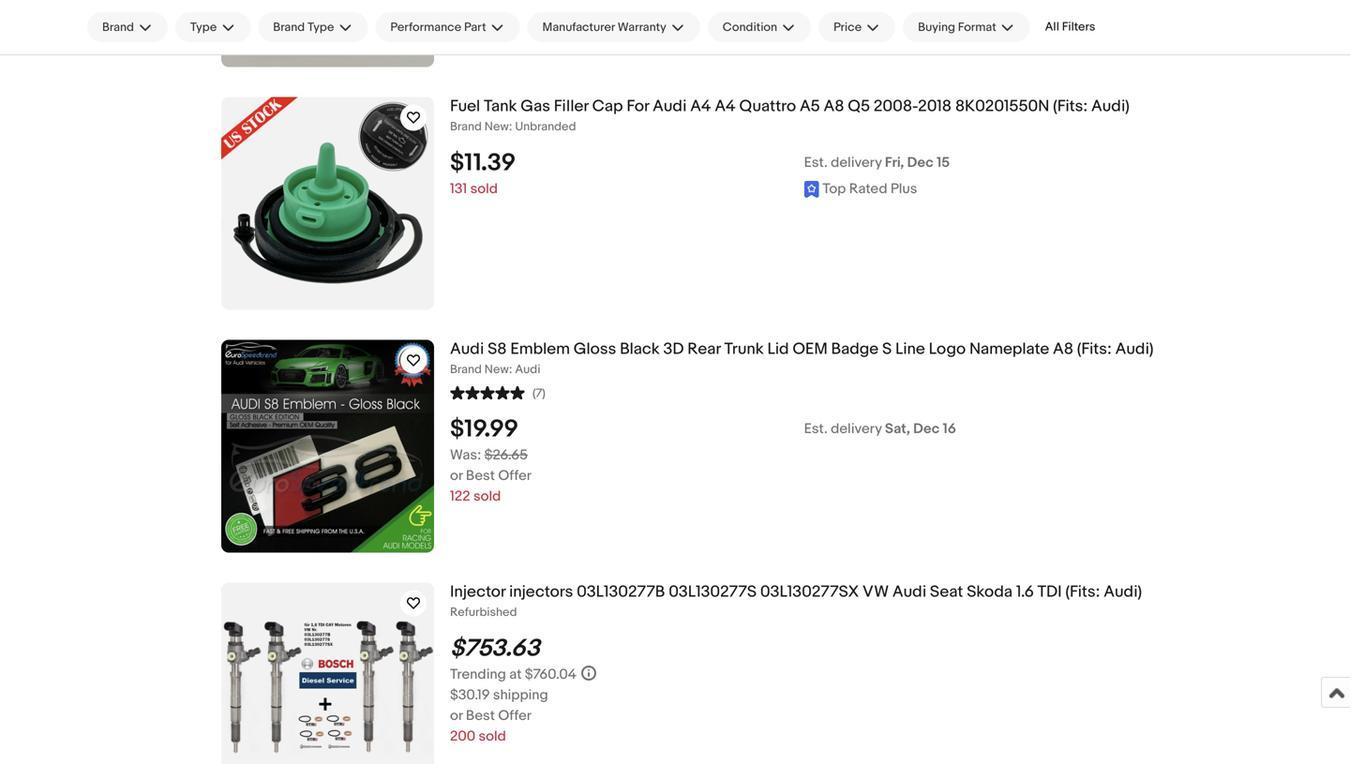 Task type: locate. For each thing, give the bounding box(es) containing it.
brand inside dropdown button
[[102, 20, 134, 34]]

dec for $11.39
[[908, 154, 934, 171]]

q5
[[848, 97, 871, 116]]

offer down $26.65
[[498, 467, 532, 484]]

1 type from the left
[[190, 20, 217, 34]]

: for s8
[[509, 362, 513, 377]]

sold inside $30.19 shipping or best offer 200 sold
[[479, 728, 506, 745]]

sold right 131
[[471, 180, 498, 197]]

:
[[509, 119, 513, 134], [509, 362, 513, 377]]

delivery up top rated plus 'image'
[[831, 154, 882, 171]]

0 vertical spatial audi)
[[1092, 97, 1130, 116]]

part
[[464, 20, 486, 34]]

1 or from the top
[[450, 467, 463, 484]]

2 type from the left
[[308, 20, 334, 34]]

audi) inside fuel tank gas filler cap for audi a4 a4 quattro a5 a8 q5 2008-2018 8k0201550n (fits: audi) brand new : unbranded
[[1092, 97, 1130, 116]]

: down tank
[[509, 119, 513, 134]]

audi) inside 'injector injectors 03l130277b 03l130277s 03l130277sx vw audi seat skoda 1.6 tdi (fits: audi) refurbished'
[[1104, 583, 1143, 602]]

1 horizontal spatial type
[[308, 20, 334, 34]]

2 vertical spatial audi)
[[1104, 583, 1143, 602]]

new for tank
[[485, 119, 509, 134]]

injektor injektoren 03l130277b 03l130277s 03l130277sx vw audi seat skoda 1,6 tdi image
[[221, 620, 434, 759]]

est. up top
[[805, 154, 828, 171]]

or
[[450, 467, 463, 484], [450, 708, 463, 724]]

2 est. from the top
[[805, 421, 828, 437]]

dec inside est. delivery fri, dec 15 131 sold
[[908, 154, 934, 171]]

fuel tank gas filler cap for audi a4 a4 quattro a5 a8 q5 2008-2018 8k0201550n (fits: audi) brand new : unbranded
[[450, 97, 1130, 134]]

(fits: right nameplate
[[1078, 340, 1112, 359]]

rear
[[688, 340, 721, 359]]

1 vertical spatial delivery
[[831, 421, 882, 437]]

1 vertical spatial offer
[[498, 708, 532, 724]]

a8
[[824, 97, 845, 116], [1054, 340, 1074, 359]]

0 vertical spatial (fits:
[[1054, 97, 1088, 116]]

0 vertical spatial new
[[485, 119, 509, 134]]

delivery for $11.39
[[831, 154, 882, 171]]

dec
[[908, 154, 934, 171], [914, 421, 940, 437]]

gloss
[[574, 340, 617, 359]]

a8 right a5
[[824, 97, 845, 116]]

0 vertical spatial best
[[466, 467, 495, 484]]

est. down audi s8 emblem gloss black 3d rear trunk lid oem badge s line logo nameplate a8 (fits: audi) brand new : audi on the top of the page
[[805, 421, 828, 437]]

None text field
[[450, 119, 1336, 134], [450, 362, 1336, 377], [450, 119, 1336, 134], [450, 362, 1336, 377]]

0 vertical spatial est.
[[805, 154, 828, 171]]

sold right 200
[[479, 728, 506, 745]]

gas
[[521, 97, 551, 116]]

delivery inside est. delivery sat, dec 16 was: $26.65 or best offer 122 sold
[[831, 421, 882, 437]]

0 vertical spatial :
[[509, 119, 513, 134]]

2 vertical spatial sold
[[479, 728, 506, 745]]

a4 left quattro
[[715, 97, 736, 116]]

seat
[[931, 583, 964, 602]]

est. inside est. delivery fri, dec 15 131 sold
[[805, 154, 828, 171]]

manufacturer
[[543, 20, 615, 34]]

new down s8
[[485, 362, 509, 377]]

delivery inside est. delivery fri, dec 15 131 sold
[[831, 154, 882, 171]]

best down 'was:'
[[466, 467, 495, 484]]

new inside audi s8 emblem gloss black 3d rear trunk lid oem badge s line logo nameplate a8 (fits: audi) brand new : audi
[[485, 362, 509, 377]]

(fits: right 8k0201550n
[[1054, 97, 1088, 116]]

lid
[[768, 340, 789, 359]]

0 horizontal spatial a4
[[691, 97, 712, 116]]

badge
[[832, 340, 879, 359]]

audi left s8
[[450, 340, 484, 359]]

15
[[937, 154, 950, 171]]

performance part button
[[376, 12, 520, 42]]

1 horizontal spatial a4
[[715, 97, 736, 116]]

2 offer from the top
[[498, 708, 532, 724]]

est. for $11.39
[[805, 154, 828, 171]]

delivery
[[831, 154, 882, 171], [831, 421, 882, 437]]

new for s8
[[485, 362, 509, 377]]

1 new from the top
[[485, 119, 509, 134]]

0 vertical spatial or
[[450, 467, 463, 484]]

brand button
[[87, 12, 168, 42]]

1 vertical spatial (fits:
[[1078, 340, 1112, 359]]

best down $30.19
[[466, 708, 495, 724]]

2 best from the top
[[466, 708, 495, 724]]

offer down shipping
[[498, 708, 532, 724]]

1 vertical spatial audi)
[[1116, 340, 1154, 359]]

1 : from the top
[[509, 119, 513, 134]]

price
[[834, 20, 862, 34]]

delivery for $19.99
[[831, 421, 882, 437]]

fuel tank gas cap filler cap for audi vw jetta gti golf tiguan 5c0201550t image
[[221, 0, 434, 67]]

1 vertical spatial or
[[450, 708, 463, 724]]

1 offer from the top
[[498, 467, 532, 484]]

(fits: for a8
[[1078, 340, 1112, 359]]

est.
[[805, 154, 828, 171], [805, 421, 828, 437]]

plus
[[891, 180, 918, 197]]

: inside audi s8 emblem gloss black 3d rear trunk lid oem badge s line logo nameplate a8 (fits: audi) brand new : audi
[[509, 362, 513, 377]]

0 horizontal spatial type
[[190, 20, 217, 34]]

2 delivery from the top
[[831, 421, 882, 437]]

audi
[[653, 97, 687, 116], [450, 340, 484, 359], [515, 362, 541, 377], [893, 583, 927, 602]]

1 vertical spatial best
[[466, 708, 495, 724]]

Refurbished text field
[[450, 605, 1336, 620]]

1 vertical spatial a8
[[1054, 340, 1074, 359]]

new down tank
[[485, 119, 509, 134]]

2 : from the top
[[509, 362, 513, 377]]

or inside $30.19 shipping or best offer 200 sold
[[450, 708, 463, 724]]

all
[[1046, 20, 1060, 34]]

brand
[[102, 20, 134, 34], [273, 20, 305, 34], [450, 119, 482, 134], [450, 362, 482, 377]]

manufacturer warranty
[[543, 20, 667, 34]]

sold right 122
[[474, 488, 501, 505]]

sold inside est. delivery fri, dec 15 131 sold
[[471, 180, 498, 197]]

buying format
[[919, 20, 997, 34]]

top rated plus image
[[805, 180, 918, 198]]

audi right for
[[653, 97, 687, 116]]

delivery left sat,
[[831, 421, 882, 437]]

offer inside est. delivery sat, dec 16 was: $26.65 or best offer 122 sold
[[498, 467, 532, 484]]

fuel tank gas filler cap for audi a4 a4 quattro a5 a8 q5 2008-2018 8k0201550n image
[[221, 97, 434, 310]]

1 horizontal spatial a8
[[1054, 340, 1074, 359]]

fuel
[[450, 97, 480, 116]]

(fits:
[[1054, 97, 1088, 116], [1078, 340, 1112, 359], [1066, 583, 1101, 602]]

03l130277b
[[577, 583, 665, 602]]

(fits: for 8k0201550n
[[1054, 97, 1088, 116]]

oem
[[793, 340, 828, 359]]

offer
[[498, 467, 532, 484], [498, 708, 532, 724]]

all filters
[[1046, 20, 1096, 34]]

est. delivery sat, dec 16 was: $26.65 or best offer 122 sold
[[450, 421, 957, 505]]

s
[[883, 340, 892, 359]]

(fits: inside fuel tank gas filler cap for audi a4 a4 quattro a5 a8 q5 2008-2018 8k0201550n (fits: audi) brand new : unbranded
[[1054, 97, 1088, 116]]

new inside fuel tank gas filler cap for audi a4 a4 quattro a5 a8 q5 2008-2018 8k0201550n (fits: audi) brand new : unbranded
[[485, 119, 509, 134]]

dec left 16
[[914, 421, 940, 437]]

2 or from the top
[[450, 708, 463, 724]]

0 vertical spatial a8
[[824, 97, 845, 116]]

(fits: inside audi s8 emblem gloss black 3d rear trunk lid oem badge s line logo nameplate a8 (fits: audi) brand new : audi
[[1078, 340, 1112, 359]]

2 new from the top
[[485, 362, 509, 377]]

type
[[190, 20, 217, 34], [308, 20, 334, 34]]

audi) inside audi s8 emblem gloss black 3d rear trunk lid oem badge s line logo nameplate a8 (fits: audi) brand new : audi
[[1116, 340, 1154, 359]]

(fits: right tdi
[[1066, 583, 1101, 602]]

122
[[450, 488, 471, 505]]

0 vertical spatial offer
[[498, 467, 532, 484]]

0 vertical spatial dec
[[908, 154, 934, 171]]

a8 right nameplate
[[1054, 340, 1074, 359]]

or up 200
[[450, 708, 463, 724]]

1 a4 from the left
[[691, 97, 712, 116]]

or up 122
[[450, 467, 463, 484]]

1 vertical spatial new
[[485, 362, 509, 377]]

vw
[[863, 583, 889, 602]]

quattro
[[740, 97, 797, 116]]

audi up refurbished text box
[[893, 583, 927, 602]]

injectors
[[509, 583, 573, 602]]

2 vertical spatial (fits:
[[1066, 583, 1101, 602]]

audi)
[[1092, 97, 1130, 116], [1116, 340, 1154, 359], [1104, 583, 1143, 602]]

1 delivery from the top
[[831, 154, 882, 171]]

$760.04
[[525, 666, 577, 683]]

1 best from the top
[[466, 467, 495, 484]]

0 horizontal spatial a8
[[824, 97, 845, 116]]

03l130277s
[[669, 583, 757, 602]]

brand inside audi s8 emblem gloss black 3d rear trunk lid oem badge s line logo nameplate a8 (fits: audi) brand new : audi
[[450, 362, 482, 377]]

1 vertical spatial :
[[509, 362, 513, 377]]

offer inside $30.19 shipping or best offer 200 sold
[[498, 708, 532, 724]]

1 vertical spatial est.
[[805, 421, 828, 437]]

$19.99
[[450, 415, 519, 444]]

manufacturer warranty button
[[528, 12, 701, 42]]

a4 right for
[[691, 97, 712, 116]]

best
[[466, 467, 495, 484], [466, 708, 495, 724]]

8k0201550n
[[956, 97, 1050, 116]]

for
[[627, 97, 649, 116]]

est. inside est. delivery sat, dec 16 was: $26.65 or best offer 122 sold
[[805, 421, 828, 437]]

dec left 15
[[908, 154, 934, 171]]

0 vertical spatial delivery
[[831, 154, 882, 171]]

skoda
[[967, 583, 1013, 602]]

new
[[485, 119, 509, 134], [485, 362, 509, 377]]

sold inside est. delivery sat, dec 16 was: $26.65 or best offer 122 sold
[[474, 488, 501, 505]]

sold for $753.63
[[479, 728, 506, 745]]

unbranded
[[515, 119, 576, 134]]

dec inside est. delivery sat, dec 16 was: $26.65 or best offer 122 sold
[[914, 421, 940, 437]]

0 vertical spatial sold
[[471, 180, 498, 197]]

1 vertical spatial dec
[[914, 421, 940, 437]]

: up "(7)" link
[[509, 362, 513, 377]]

at
[[510, 666, 522, 683]]

200
[[450, 728, 476, 745]]

brand inside "dropdown button"
[[273, 20, 305, 34]]

a4
[[691, 97, 712, 116], [715, 97, 736, 116]]

1 vertical spatial sold
[[474, 488, 501, 505]]

: inside fuel tank gas filler cap for audi a4 a4 quattro a5 a8 q5 2008-2018 8k0201550n (fits: audi) brand new : unbranded
[[509, 119, 513, 134]]

1 est. from the top
[[805, 154, 828, 171]]

$26.65
[[485, 447, 528, 464]]



Task type: vqa. For each thing, say whether or not it's contained in the screenshot.
Seat
yes



Task type: describe. For each thing, give the bounding box(es) containing it.
131
[[450, 180, 467, 197]]

3d
[[664, 340, 684, 359]]

1.6
[[1017, 583, 1035, 602]]

price button
[[819, 12, 896, 42]]

tdi
[[1038, 583, 1062, 602]]

est. for $19.99
[[805, 421, 828, 437]]

est. delivery fri, dec 15 131 sold
[[450, 154, 950, 197]]

a8 inside fuel tank gas filler cap for audi a4 a4 quattro a5 a8 q5 2008-2018 8k0201550n (fits: audi) brand new : unbranded
[[824, 97, 845, 116]]

buying format button
[[904, 12, 1031, 42]]

audi inside fuel tank gas filler cap for audi a4 a4 quattro a5 a8 q5 2008-2018 8k0201550n (fits: audi) brand new : unbranded
[[653, 97, 687, 116]]

(7)
[[533, 386, 546, 401]]

trunk
[[725, 340, 764, 359]]

audi s8 emblem gloss black 3d rear trunk lid oem badge s line logo nameplate a8 image
[[221, 340, 434, 553]]

audi inside 'injector injectors 03l130277b 03l130277s 03l130277sx vw audi seat skoda 1.6 tdi (fits: audi) refurbished'
[[893, 583, 927, 602]]

03l130277sx
[[761, 583, 859, 602]]

cap
[[592, 97, 623, 116]]

best inside $30.19 shipping or best offer 200 sold
[[466, 708, 495, 724]]

audi down emblem
[[515, 362, 541, 377]]

rated
[[850, 180, 888, 197]]

sold for $11.39
[[471, 180, 498, 197]]

fri,
[[885, 154, 905, 171]]

5 out of 5 stars image
[[450, 384, 525, 401]]

top
[[823, 180, 846, 197]]

condition
[[723, 20, 778, 34]]

sat,
[[885, 421, 911, 437]]

fuel tank gas filler cap for audi a4 a4 quattro a5 a8 q5 2008-2018 8k0201550n (fits: audi) link
[[450, 97, 1336, 117]]

audi) for a8
[[1116, 340, 1154, 359]]

2008-
[[874, 97, 919, 116]]

warranty
[[618, 20, 667, 34]]

injector injectors 03l130277b 03l130277s 03l130277sx vw audi seat skoda 1.6 tdi (fits: audi) link
[[450, 583, 1336, 603]]

dec for $19.99
[[914, 421, 940, 437]]

audi s8 emblem gloss black 3d rear trunk lid oem badge s line logo nameplate a8 (fits: audi) brand new : audi
[[450, 340, 1154, 377]]

2 a4 from the left
[[715, 97, 736, 116]]

filler
[[554, 97, 589, 116]]

was:
[[450, 447, 481, 464]]

nameplate
[[970, 340, 1050, 359]]

injector injectors 03l130277b 03l130277s 03l130277sx vw audi seat skoda 1.6 tdi (fits: audi) refurbished
[[450, 583, 1143, 620]]

$11.39
[[450, 148, 516, 178]]

black
[[620, 340, 660, 359]]

brand type button
[[258, 12, 368, 42]]

audi s8 emblem gloss black 3d rear trunk lid oem badge s line logo nameplate a8 (fits: audi) link
[[450, 340, 1336, 360]]

(7) link
[[450, 384, 546, 401]]

condition button
[[708, 12, 812, 42]]

refurbished
[[450, 605, 517, 620]]

buying
[[919, 20, 956, 34]]

type button
[[175, 12, 251, 42]]

performance
[[391, 20, 462, 34]]

a5
[[800, 97, 821, 116]]

$30.19
[[450, 687, 490, 704]]

filters
[[1063, 20, 1096, 34]]

line
[[896, 340, 926, 359]]

trending at $760.04
[[450, 666, 577, 683]]

emblem
[[511, 340, 570, 359]]

trending
[[450, 666, 506, 683]]

format
[[959, 20, 997, 34]]

or inside est. delivery sat, dec 16 was: $26.65 or best offer 122 sold
[[450, 467, 463, 484]]

$753.63
[[450, 634, 540, 664]]

: for tank
[[509, 119, 513, 134]]

top rated plus
[[823, 180, 918, 197]]

logo
[[929, 340, 966, 359]]

brand type
[[273, 20, 334, 34]]

shipping
[[493, 687, 549, 704]]

best inside est. delivery sat, dec 16 was: $26.65 or best offer 122 sold
[[466, 467, 495, 484]]

16
[[943, 421, 957, 437]]

brand inside fuel tank gas filler cap for audi a4 a4 quattro a5 a8 q5 2008-2018 8k0201550n (fits: audi) brand new : unbranded
[[450, 119, 482, 134]]

injector
[[450, 583, 506, 602]]

type inside dropdown button
[[190, 20, 217, 34]]

all filters button
[[1038, 12, 1104, 42]]

a8 inside audi s8 emblem gloss black 3d rear trunk lid oem badge s line logo nameplate a8 (fits: audi) brand new : audi
[[1054, 340, 1074, 359]]

type inside "dropdown button"
[[308, 20, 334, 34]]

2018
[[919, 97, 952, 116]]

s8
[[488, 340, 507, 359]]

performance part
[[391, 20, 486, 34]]

tank
[[484, 97, 517, 116]]

audi) for 8k0201550n
[[1092, 97, 1130, 116]]

$30.19 shipping or best offer 200 sold
[[450, 687, 549, 745]]

(fits: inside 'injector injectors 03l130277b 03l130277s 03l130277sx vw audi seat skoda 1.6 tdi (fits: audi) refurbished'
[[1066, 583, 1101, 602]]



